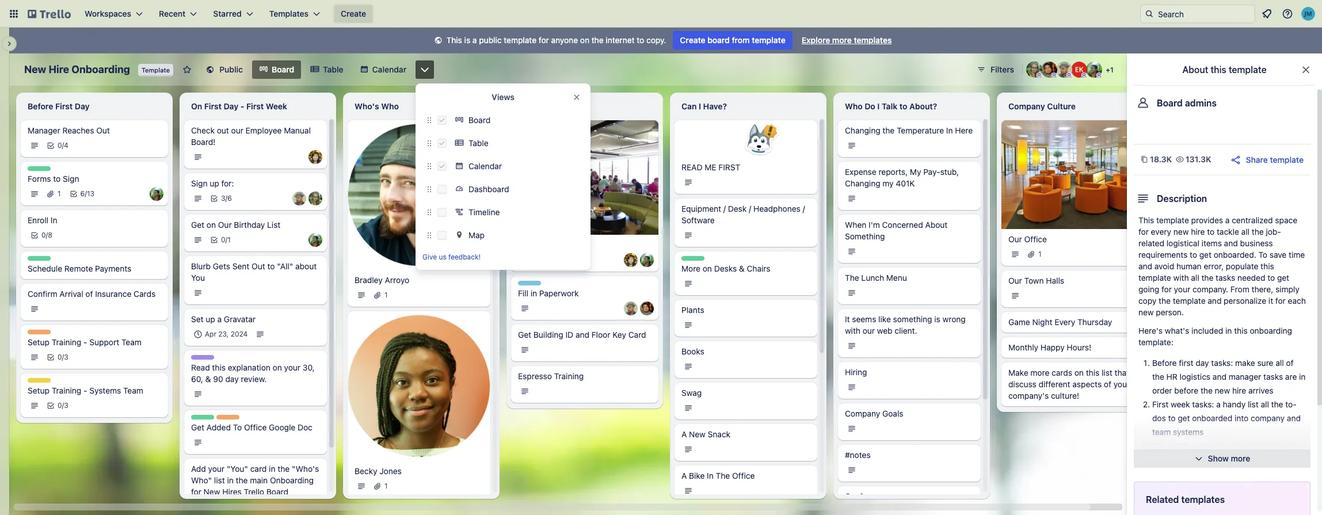 Task type: describe. For each thing, give the bounding box(es) containing it.
/ left desk
[[723, 204, 726, 214]]

1 down our office
[[1038, 250, 1042, 258]]

0 down get on our birthday list
[[221, 235, 225, 244]]

up for for:
[[210, 178, 219, 188]]

company for company goals
[[845, 409, 880, 418]]

thursday
[[1077, 317, 1112, 327]]

1 horizontal spatial new
[[1174, 227, 1189, 237]]

the left "to-" in the bottom of the page
[[1271, 399, 1283, 409]]

open information menu image
[[1282, 8, 1293, 20]]

get for get on our birthday list
[[191, 220, 204, 230]]

to inside blurb gets sent out to "all" about you
[[267, 261, 275, 271]]

first right the on
[[204, 101, 222, 111]]

new inside before first day tasks: make sure all of the hr logistics and manager tasks are in order before the new hire arrives first week tasks: a handy list all the to- dos to get onboarded into company and team systems who's who list: help the newbie orient themselves and learn all about the key people they'll encounter at work
[[1215, 386, 1230, 395]]

all down centralized
[[1241, 227, 1250, 237]]

needed
[[1237, 273, 1265, 283]]

star or unstar board image
[[183, 65, 192, 74]]

company.
[[1193, 284, 1228, 294]]

lunch
[[861, 273, 884, 283]]

main
[[250, 475, 268, 485]]

in right bike at the bottom right
[[707, 471, 714, 481]]

the up show more on the right bottom
[[1230, 441, 1242, 451]]

to up there,
[[1268, 273, 1275, 283]]

1 down 'forms to sign'
[[58, 189, 61, 198]]

for left anyone
[[539, 35, 549, 45]]

more inside button
[[1231, 454, 1250, 463]]

all right learn
[[1233, 455, 1242, 464]]

human
[[1176, 261, 1202, 271]]

0 vertical spatial tasks:
[[1211, 358, 1233, 368]]

company goals link
[[845, 408, 974, 420]]

company for company culture
[[1008, 101, 1045, 111]]

new inside board name text field
[[24, 63, 46, 75]]

1 vertical spatial templates
[[1181, 494, 1225, 505]]

get building id and floor key card
[[518, 330, 646, 339]]

1 vertical spatial priscilla parjet (priscillaparjet) image
[[150, 187, 163, 201]]

6 / 13
[[80, 189, 94, 198]]

check out our employee manual board!
[[191, 125, 311, 147]]

about this template
[[1182, 64, 1267, 75]]

me
[[705, 162, 716, 172]]

list inside before first day tasks: make sure all of the hr logistics and manager tasks are in order before the new hire arrives first week tasks: a handy list all the to- dos to get onboarded into company and team systems who's who list: help the newbie orient themselves and learn all about the key people they'll encounter at work
[[1248, 399, 1259, 409]]

/ down forms to sign "link"
[[85, 189, 87, 198]]

is inside it seems like something is wrong with our web client.
[[934, 314, 940, 324]]

arrival
[[59, 289, 83, 299]]

Company Culture text field
[[1001, 97, 1149, 116]]

manager reaches out link
[[28, 125, 161, 136]]

get for get building id and floor key card
[[518, 330, 531, 339]]

on right more
[[703, 264, 712, 273]]

set
[[191, 314, 203, 324]]

this inside this template provides a centralized space for every new hire to tackle all the job- related logistical items and business requirements to get onboarded. to save time and avoid human error, populate this template with all the tasks needed to get going for your company. from there, simply copy the template and personalize it for each new person.
[[1261, 261, 1274, 271]]

a up the 23,
[[217, 314, 222, 324]]

for up "related"
[[1138, 227, 1149, 237]]

night
[[1032, 317, 1052, 327]]

this up admins
[[1211, 64, 1226, 75]]

with inside it seems like something is wrong with our web client.
[[845, 326, 860, 336]]

sure
[[1257, 358, 1273, 368]]

0 vertical spatial our
[[218, 220, 232, 230]]

1 horizontal spatial sign
[[191, 178, 207, 188]]

i'm
[[869, 220, 880, 230]]

- for setup training - systems team
[[83, 386, 87, 395]]

0 vertical spatial 3
[[221, 194, 225, 203]]

make more cards on this list that discuss different aspects of your company's culture! link
[[1008, 367, 1142, 402]]

first
[[718, 162, 740, 172]]

0 notifications image
[[1260, 7, 1274, 21]]

1 vertical spatial to
[[233, 422, 242, 432]]

remote
[[64, 264, 93, 273]]

0 vertical spatial table
[[323, 64, 343, 74]]

who's
[[355, 101, 379, 111]]

1 horizontal spatial board link
[[451, 111, 584, 130]]

1 horizontal spatial &
[[739, 264, 745, 273]]

from
[[1230, 284, 1249, 294]]

schedule remote payments link
[[28, 263, 161, 275]]

internet
[[606, 35, 635, 45]]

who"
[[191, 475, 212, 485]]

team
[[1152, 427, 1171, 437]]

in up hires
[[227, 475, 234, 485]]

jeremy miller (jeremymiller198) image
[[1301, 7, 1315, 21]]

#notes
[[845, 450, 871, 460]]

template:
[[1138, 337, 1173, 347]]

company
[[1251, 413, 1285, 423]]

1 vertical spatial the
[[716, 471, 730, 481]]

1 changing from the top
[[845, 125, 880, 135]]

provides
[[1191, 215, 1223, 225]]

get added to office google doc
[[191, 422, 312, 432]]

enroll in
[[28, 215, 57, 225]]

1 horizontal spatial chris temperson (christemperson) image
[[1056, 62, 1072, 78]]

1 vertical spatial new
[[689, 429, 706, 439]]

/ down setup training - support team
[[62, 353, 64, 361]]

primary element
[[0, 0, 1322, 28]]

0 / 3 for systems
[[58, 401, 68, 410]]

1 horizontal spatial priscilla parjet (priscillaparjet) image
[[309, 233, 322, 247]]

equipment / desk / headphones / software link
[[681, 203, 810, 226]]

board admins
[[1157, 98, 1217, 108]]

to up human
[[1190, 250, 1197, 260]]

1 down get on our birthday list
[[227, 235, 231, 244]]

template inside share template button
[[1270, 155, 1304, 164]]

bradley arroyo link
[[355, 275, 483, 286]]

this member is an admin of this workspace. image for the top priscilla parjet (priscillaparjet) image
[[1096, 73, 1102, 78]]

0 / 4
[[58, 141, 68, 150]]

1 vertical spatial office
[[244, 422, 267, 432]]

0 vertical spatial table link
[[303, 60, 350, 79]]

onboarding inside board name text field
[[72, 63, 130, 75]]

template
[[142, 66, 170, 74]]

for inside add your "you" card in the "who's who" list in the main onboarding for new hires trello board
[[191, 487, 201, 497]]

1 down jones
[[384, 482, 388, 490]]

paperwork
[[539, 288, 579, 298]]

/ down for:
[[225, 194, 227, 203]]

of inside before first day tasks: make sure all of the hr logistics and manager tasks are in order before the new hire arrives first week tasks: a handy list all the to- dos to get onboarded into company and team systems who's who list: help the newbie orient themselves and learn all about the key people they'll encounter at work
[[1286, 358, 1294, 368]]

color: sky, title: "in progress" element
[[518, 281, 556, 289]]

the left internet
[[592, 35, 604, 45]]

color: green, title: "remote employees" element up added
[[191, 415, 214, 420]]

1 horizontal spatial about
[[1182, 64, 1208, 75]]

the up company.
[[1201, 273, 1214, 283]]

the down logistics
[[1201, 386, 1213, 395]]

/ down setup training - systems team
[[62, 401, 64, 410]]

on inside read this explanation on your 30, 60, & 90 day review.
[[273, 363, 282, 372]]

first up manager reaches out at the left top
[[55, 101, 73, 111]]

a new snack
[[681, 429, 730, 439]]

0 vertical spatial the
[[845, 273, 859, 283]]

a inside this template provides a centralized space for every new hire to tackle all the job- related logistical items and business requirements to get onboarded. to save time and avoid human error, populate this template with all the tasks needed to get going for your company. from there, simply copy the template and personalize it for each new person.
[[1225, 215, 1230, 225]]

1 vertical spatial tasks:
[[1192, 399, 1214, 409]]

seems
[[852, 314, 876, 324]]

0 vertical spatial get
[[1199, 250, 1212, 260]]

0 vertical spatial priscilla parjet (priscillaparjet) image
[[1086, 62, 1102, 78]]

0 / 3 for support
[[58, 353, 68, 361]]

a for a new snack
[[681, 429, 687, 439]]

and right id
[[576, 330, 589, 339]]

at
[[1244, 469, 1252, 478]]

key
[[613, 330, 626, 339]]

expense
[[845, 167, 876, 177]]

and right logistics
[[1213, 372, 1226, 382]]

training for setup training - systems team
[[52, 386, 81, 395]]

who inside who do i talk to about? text box
[[845, 101, 863, 111]]

chairs
[[747, 264, 770, 273]]

handy
[[1223, 399, 1246, 409]]

andre gorte (andregorte) image
[[640, 301, 654, 315]]

jones
[[379, 466, 402, 476]]

admins
[[1185, 98, 1217, 108]]

your inside make more cards on this list that discuss different aspects of your company's culture!
[[1114, 379, 1130, 389]]

on left birthday
[[207, 220, 216, 230]]

for right going
[[1161, 284, 1172, 294]]

in inside the here's what's included in this onboarding template:
[[1225, 326, 1232, 336]]

show
[[1208, 454, 1229, 463]]

3 / 6
[[221, 194, 232, 203]]

/ down get on our birthday list
[[225, 235, 227, 244]]

0 down setup training - systems team
[[58, 401, 62, 410]]

encounter
[[1204, 469, 1242, 478]]

create for create board from template
[[680, 35, 705, 45]]

who inside before first day tasks: make sure all of the hr logistics and manager tasks are in order before the new hire arrives first week tasks: a handy list all the to- dos to get onboarded into company and team systems who's who list: help the newbie orient themselves and learn all about the key people they'll encounter at work
[[1177, 441, 1194, 451]]

items
[[1202, 238, 1222, 248]]

culture!
[[1051, 391, 1079, 401]]

snack
[[708, 429, 730, 439]]

with inside this template provides a centralized space for every new hire to tackle all the job- related logistical items and business requirements to get onboarded. to save time and avoid human error, populate this template with all the tasks needed to get going for your company. from there, simply copy the template and personalize it for each new person.
[[1173, 273, 1189, 283]]

forms
[[28, 174, 51, 184]]

samantha pivlot (samanthapivlot) image
[[309, 150, 322, 164]]

the up business
[[1252, 227, 1264, 237]]

list
[[267, 220, 280, 230]]

game
[[1008, 317, 1030, 327]]

1 vertical spatial table link
[[451, 134, 584, 153]]

in left here
[[946, 125, 953, 135]]

1 vertical spatial calendar link
[[451, 157, 584, 176]]

out inside blurb gets sent out to "all" about you
[[252, 261, 265, 271]]

Before First Day text field
[[21, 97, 168, 116]]

on first day - first week
[[191, 101, 287, 111]]

to up items
[[1207, 227, 1215, 237]]

Who Do I Talk to About? text field
[[838, 97, 985, 116]]

1 down bradley arroyo
[[384, 291, 388, 299]]

1 vertical spatial color: orange, title: "support team" element
[[216, 415, 239, 420]]

about inside before first day tasks: make sure all of the hr logistics and manager tasks are in order before the new hire arrives first week tasks: a handy list all the to- dos to get onboarded into company and team systems who's who list: help the newbie orient themselves and learn all about the key people they'll encounter at work
[[1244, 455, 1265, 464]]

0 / 1
[[221, 235, 231, 244]]

training for espresso training
[[554, 371, 584, 381]]

color: purple, title: "project requires design" element
[[191, 355, 214, 360]]

1 vertical spatial chris temperson (christemperson) image
[[292, 192, 306, 205]]

space
[[1275, 215, 1297, 225]]

systems
[[1173, 427, 1204, 437]]

before for before first day tasks: make sure all of the hr logistics and manager tasks are in order before the new hire arrives first week tasks: a handy list all the to- dos to get onboarded into company and team systems who's who list: help the newbie orient themselves and learn all about the key people they'll encounter at work
[[1152, 358, 1177, 368]]

company's
[[1008, 391, 1049, 401]]

read me first link
[[681, 162, 810, 173]]

1 vertical spatial calendar
[[469, 161, 502, 171]]

color: green, title: "remote employees" element for more
[[681, 256, 704, 261]]

training for setup training - support team
[[52, 337, 81, 347]]

+ 1
[[1106, 66, 1114, 74]]

this inside make more cards on this list that discuss different aspects of your company's culture!
[[1086, 368, 1099, 378]]

board inside add your "you" card in the "who's who" list in the main onboarding for new hires trello board
[[266, 487, 288, 497]]

this for this template provides a centralized space for every new hire to tackle all the job- related logistical items and business requirements to get onboarded. to save time and avoid human error, populate this template with all the tasks needed to get going for your company. from there, simply copy the template and personalize it for each new person.
[[1138, 215, 1154, 225]]

apr
[[205, 330, 216, 338]]

all down human
[[1191, 273, 1199, 283]]

newbie
[[1244, 441, 1271, 451]]

read
[[191, 363, 210, 372]]

all right sure
[[1276, 358, 1284, 368]]

help
[[1212, 441, 1228, 451]]

reports,
[[879, 167, 908, 177]]

and down list:
[[1197, 455, 1211, 464]]

conferences
[[845, 492, 892, 501]]

bradley
[[355, 275, 383, 285]]

in inside before first day tasks: make sure all of the hr logistics and manager tasks are in order before the new hire arrives first week tasks: a handy list all the to- dos to get onboarded into company and team systems who's who list: help the newbie orient themselves and learn all about the key people they'll encounter at work
[[1299, 372, 1306, 382]]

samantha pivlot (samanthapivlot) image
[[624, 253, 638, 267]]

& inside read this explanation on your 30, 60, & 90 day review.
[[205, 374, 211, 384]]

changing the temperature in here link
[[845, 125, 974, 136]]

company goals
[[845, 409, 903, 418]]

get for get added to office google doc
[[191, 422, 204, 432]]

our office link
[[1008, 234, 1142, 245]]

first left week
[[246, 101, 264, 111]]

/ right desk
[[749, 204, 751, 214]]

about inside blurb gets sent out to "all" about you
[[295, 261, 317, 271]]

30,
[[303, 363, 315, 372]]

in inside 'in progress fill in paperwork'
[[518, 281, 524, 289]]

culture
[[1047, 101, 1076, 111]]

1 vertical spatial table
[[469, 138, 488, 148]]

building
[[533, 330, 563, 339]]

do
[[865, 101, 875, 111]]

swag
[[681, 388, 702, 398]]

more for cards
[[1030, 368, 1049, 378]]

about inside the when i'm concerned about something
[[925, 220, 948, 230]]

get added to office google doc link
[[191, 422, 320, 433]]

for right it
[[1275, 296, 1286, 306]]

13
[[87, 189, 94, 198]]

the left hr
[[1152, 372, 1164, 382]]

/ down manager reaches out at the left top
[[62, 141, 64, 150]]

bradley arroyo
[[355, 275, 409, 285]]

sm image
[[433, 35, 444, 47]]

0 horizontal spatial is
[[464, 35, 470, 45]]

our inside check out our employee manual board!
[[231, 125, 243, 135]]

to inside text box
[[899, 101, 907, 111]]

read this explanation on your 30, 60, & 90 day review.
[[191, 363, 315, 384]]

first inside before first day tasks: make sure all of the hr logistics and manager tasks are in order before the new hire arrives first week tasks: a handy list all the to- dos to get onboarded into company and team systems who's who list: help the newbie orient themselves and learn all about the key people they'll encounter at work
[[1152, 399, 1169, 409]]

into
[[1235, 413, 1249, 423]]

like
[[878, 314, 891, 324]]

0 vertical spatial out
[[96, 125, 110, 135]]

0 left "8"
[[41, 231, 46, 239]]

setup for setup training - support team
[[28, 337, 49, 347]]

and left avoid
[[1138, 261, 1152, 271]]

ellie kulick (elliekulick2) image
[[1071, 62, 1087, 78]]

Search field
[[1154, 5, 1255, 22]]

sign inside "link"
[[63, 174, 79, 184]]

1 horizontal spatial 6
[[227, 194, 232, 203]]

this inside read this explanation on your 30, 60, & 90 day review.
[[212, 363, 226, 372]]

avoid
[[1154, 261, 1174, 271]]

your inside read this explanation on your 30, 60, & 90 day review.
[[284, 363, 300, 372]]

8
[[48, 231, 52, 239]]

color: green, title: "remote employees" element for forms
[[28, 166, 51, 171]]

blurb gets sent out to "all" about you link
[[191, 261, 320, 284]]



Task type: vqa. For each thing, say whether or not it's contained in the screenshot.
Check out our Employee Manual Board! Link
yes



Task type: locate. For each thing, give the bounding box(es) containing it.
1 vertical spatial board link
[[451, 111, 584, 130]]

dos
[[1152, 413, 1166, 423]]

who right who's
[[381, 101, 399, 111]]

more
[[832, 35, 852, 45], [1030, 368, 1049, 378], [1231, 454, 1250, 463]]

in right fill
[[531, 288, 537, 298]]

a bike in the office link
[[681, 470, 810, 482]]

calendar link up the who's who
[[353, 60, 413, 79]]

create button
[[334, 5, 373, 23]]

becky jones
[[355, 466, 402, 476]]

our inside 'link'
[[1008, 234, 1022, 244]]

happy
[[1041, 342, 1065, 352]]

who left do
[[845, 101, 863, 111]]

0 horizontal spatial sign
[[63, 174, 79, 184]]

birthday
[[234, 220, 265, 230]]

more for templates
[[832, 35, 852, 45]]

0 vertical spatial about
[[1182, 64, 1208, 75]]

0 horizontal spatial day
[[75, 101, 90, 111]]

a
[[681, 429, 687, 439], [681, 471, 687, 481]]

read me first
[[681, 162, 740, 172]]

before up manager
[[28, 101, 53, 111]]

board link down 'views'
[[451, 111, 584, 130]]

1 horizontal spatial create
[[680, 35, 705, 45]]

andre gorte (andregorte) image
[[1041, 62, 1057, 78]]

priscilla parjet (priscillaparjet) image
[[1086, 62, 1102, 78], [150, 187, 163, 201], [309, 233, 322, 247]]

1 horizontal spatial to
[[1258, 250, 1267, 260]]

1 vertical spatial new
[[1138, 307, 1154, 317]]

our inside it seems like something is wrong with our web client.
[[863, 326, 875, 336]]

6 down for:
[[227, 194, 232, 203]]

team for setup training - support team
[[121, 337, 141, 347]]

get down week
[[1178, 413, 1190, 423]]

new inside add your "you" card in the "who's who" list in the main onboarding for new hires trello board
[[204, 487, 220, 497]]

card
[[628, 330, 646, 339]]

every
[[1055, 317, 1075, 327]]

each
[[1288, 296, 1306, 306]]

our for our town halls
[[1008, 276, 1022, 285]]

get inside before first day tasks: make sure all of the hr logistics and manager tasks are in order before the new hire arrives first week tasks: a handy list all the to- dos to get onboarded into company and team systems who's who list: help the newbie orient themselves and learn all about the key people they'll encounter at work
[[1178, 413, 1190, 423]]

a for a bike in the office
[[681, 471, 687, 481]]

/ right headphones
[[803, 204, 805, 214]]

of right arrival
[[85, 289, 93, 299]]

simply
[[1275, 284, 1299, 294]]

1 vertical spatial -
[[83, 337, 87, 347]]

Who's Who text field
[[348, 97, 495, 116]]

this member is an admin of this workspace. image
[[1037, 73, 1042, 78]]

create inside create button
[[341, 9, 366, 18]]

up right set
[[206, 314, 215, 324]]

make
[[1008, 368, 1028, 378]]

team for setup training - systems team
[[123, 386, 143, 395]]

close popover image
[[572, 93, 581, 102]]

show more button
[[1134, 450, 1311, 468]]

0 vertical spatial setup
[[28, 337, 49, 347]]

priscilla parjet (priscillaparjet) image down amy freiderson (amyfreiderson) image
[[309, 233, 322, 247]]

- for setup training - support team
[[83, 337, 87, 347]]

up inside sign up for: link
[[210, 178, 219, 188]]

hires
[[222, 487, 242, 497]]

3
[[221, 194, 225, 203], [64, 353, 68, 361], [64, 401, 68, 410]]

day inside before first day tasks: make sure all of the hr logistics and manager tasks are in order before the new hire arrives first week tasks: a handy list all the to- dos to get onboarded into company and team systems who's who list: help the newbie orient themselves and learn all about the key people they'll encounter at work
[[1196, 358, 1209, 368]]

0 horizontal spatial tasks
[[1216, 273, 1235, 283]]

this right sm image
[[446, 35, 462, 45]]

make more cards on this list that discuss different aspects of your company's culture!
[[1008, 368, 1130, 401]]

enroll in link
[[28, 215, 161, 226]]

0 horizontal spatial calendar link
[[353, 60, 413, 79]]

0 horizontal spatial this
[[446, 35, 462, 45]]

explore
[[802, 35, 830, 45]]

with
[[1173, 273, 1189, 283], [845, 326, 860, 336]]

day for out
[[224, 101, 238, 111]]

this template provides a centralized space for every new hire to tackle all the job- related logistical items and business requirements to get onboarded. to save time and avoid human error, populate this template with all the tasks needed to get going for your company. from there, simply copy the template and personalize it for each new person.
[[1138, 215, 1306, 317]]

onboarded
[[1192, 413, 1232, 423]]

0 vertical spatial company
[[1008, 101, 1045, 111]]

it
[[1268, 296, 1273, 306]]

in right card
[[269, 464, 275, 474]]

0 left 4
[[58, 141, 62, 150]]

tasks inside this template provides a centralized space for every new hire to tackle all the job- related logistical items and business requirements to get onboarded. to save time and avoid human error, populate this template with all the tasks needed to get going for your company. from there, simply copy the template and personalize it for each new person.
[[1216, 273, 1235, 283]]

create inside create board from template link
[[680, 35, 705, 45]]

0 horizontal spatial out
[[96, 125, 110, 135]]

1 this member is an admin of this workspace. image from the left
[[1052, 73, 1057, 78]]

the left lunch
[[845, 273, 859, 283]]

in
[[531, 288, 537, 298], [1225, 326, 1232, 336], [1299, 372, 1306, 382], [269, 464, 275, 474], [227, 475, 234, 485]]

0 horizontal spatial company
[[845, 409, 880, 418]]

your left 30,
[[284, 363, 300, 372]]

template inside create board from template link
[[752, 35, 785, 45]]

create board from template link
[[673, 31, 792, 49]]

0 vertical spatial is
[[464, 35, 470, 45]]

a up onboarded
[[1216, 399, 1221, 409]]

1 vertical spatial about
[[925, 220, 948, 230]]

1 horizontal spatial office
[[732, 471, 755, 481]]

before up hr
[[1152, 358, 1177, 368]]

on right anyone
[[580, 35, 589, 45]]

None text field
[[511, 97, 658, 116]]

the inside changing the temperature in here link
[[883, 125, 895, 135]]

office up "our town halls"
[[1024, 234, 1047, 244]]

1 day from the left
[[75, 101, 90, 111]]

get up blurb at the left
[[191, 220, 204, 230]]

1 vertical spatial up
[[206, 314, 215, 324]]

chris temperson (christemperson) image
[[1056, 62, 1072, 78], [292, 192, 306, 205]]

board
[[272, 64, 294, 74], [1157, 98, 1183, 108], [469, 115, 490, 125], [266, 487, 288, 497]]

2 vertical spatial list
[[214, 475, 225, 485]]

this member is an admin of this workspace. image for ellie kulick (elliekulick2) icon
[[1081, 73, 1087, 78]]

2 horizontal spatial new
[[689, 429, 706, 439]]

1 setup from the top
[[28, 337, 49, 347]]

0 horizontal spatial who
[[381, 101, 399, 111]]

tasks inside before first day tasks: make sure all of the hr logistics and manager tasks are in order before the new hire arrives first week tasks: a handy list all the to- dos to get onboarded into company and team systems who's who list: help the newbie orient themselves and learn all about the key people they'll encounter at work
[[1263, 372, 1283, 382]]

1 a from the top
[[681, 429, 687, 439]]

description
[[1157, 193, 1207, 204]]

onboarded.
[[1214, 250, 1256, 260]]

1 vertical spatial create
[[680, 35, 705, 45]]

the left key
[[1267, 455, 1279, 464]]

add
[[191, 464, 206, 474]]

On First Day - First Week text field
[[184, 97, 332, 116]]

- inside setup training - support team link
[[83, 337, 87, 347]]

1 vertical spatial get
[[1277, 273, 1289, 283]]

0 / 3 down setup training - systems team
[[58, 401, 68, 410]]

board link up week
[[252, 60, 301, 79]]

0 vertical spatial new
[[1174, 227, 1189, 237]]

to left "all"
[[267, 261, 275, 271]]

amy freiderson (amyfreiderson) image
[[1026, 62, 1042, 78]]

templates right explore
[[854, 35, 892, 45]]

schedule remote payments
[[28, 264, 131, 273]]

equipment / desk / headphones / software
[[681, 204, 805, 225]]

before first day
[[28, 101, 90, 111]]

1 vertical spatial before
[[1152, 358, 1177, 368]]

filters
[[991, 64, 1014, 74]]

2 vertical spatial priscilla parjet (priscillaparjet) image
[[309, 233, 322, 247]]

amy freiderson (amyfreiderson) image
[[309, 192, 322, 205]]

up inside set up a gravatar link
[[206, 314, 215, 324]]

tasks:
[[1211, 358, 1233, 368], [1192, 399, 1214, 409]]

1 horizontal spatial i
[[877, 101, 880, 111]]

insurance
[[95, 289, 131, 299]]

0 horizontal spatial to
[[233, 422, 242, 432]]

0 vertical spatial about
[[295, 261, 317, 271]]

this inside the here's what's included in this onboarding template:
[[1234, 326, 1248, 336]]

changing inside expense reports, my pay-stub, changing my 401k
[[845, 178, 880, 188]]

this member is an admin of this workspace. image for andre gorte (andregorte) image
[[1052, 73, 1057, 78]]

2 vertical spatial of
[[1104, 379, 1111, 389]]

templates inside "explore more templates" 'link'
[[854, 35, 892, 45]]

the
[[845, 273, 859, 283], [716, 471, 730, 481]]

Board name text field
[[18, 60, 136, 79]]

a left bike at the bottom right
[[681, 471, 687, 481]]

all up company
[[1261, 399, 1269, 409]]

out right sent
[[252, 261, 265, 271]]

setup training - support team
[[28, 337, 141, 347]]

1 0 / 3 from the top
[[58, 353, 68, 361]]

of inside make more cards on this list that discuss different aspects of your company's culture!
[[1104, 379, 1111, 389]]

explore more templates
[[802, 35, 892, 45]]

get building id and floor key card link
[[518, 329, 652, 341]]

this for this is a public template for anyone on the internet to copy.
[[446, 35, 462, 45]]

day
[[75, 101, 90, 111], [224, 101, 238, 111]]

0 vertical spatial day
[[1196, 358, 1209, 368]]

to inside this template provides a centralized space for every new hire to tackle all the job- related logistical items and business requirements to get onboarded. to save time and avoid human error, populate this template with all the tasks needed to get going for your company. from there, simply copy the template and personalize it for each new person.
[[1258, 250, 1267, 260]]

in right are on the right of page
[[1299, 372, 1306, 382]]

- up check out our employee manual board!
[[240, 101, 244, 111]]

company down this member is an admin of this workspace. icon
[[1008, 101, 1045, 111]]

manager
[[28, 125, 60, 135]]

business
[[1240, 238, 1273, 248]]

espresso
[[518, 371, 552, 381]]

who inside who's who 'text field'
[[381, 101, 399, 111]]

2 vertical spatial our
[[1008, 276, 1022, 285]]

the up person.
[[1159, 296, 1171, 306]]

setup
[[28, 337, 49, 347], [28, 386, 49, 395]]

1 horizontal spatial list
[[1102, 368, 1112, 378]]

1 right ellie kulick (elliekulick2) icon
[[1110, 66, 1114, 74]]

about up admins
[[1182, 64, 1208, 75]]

to left copy.
[[637, 35, 644, 45]]

a new snack link
[[681, 429, 810, 440]]

1 vertical spatial setup
[[28, 386, 49, 395]]

0 vertical spatial before
[[28, 101, 53, 111]]

a left public
[[472, 35, 477, 45]]

there,
[[1252, 284, 1273, 294]]

aspects
[[1072, 379, 1102, 389]]

setup down color: yellow, title: "systems team" element
[[28, 386, 49, 395]]

the left "who's
[[278, 464, 290, 474]]

out
[[96, 125, 110, 135], [252, 261, 265, 271]]

1 horizontal spatial tasks
[[1263, 372, 1283, 382]]

to right talk
[[899, 101, 907, 111]]

+
[[1106, 66, 1110, 74]]

color: green, title: "remote employees" element up forms
[[28, 166, 51, 171]]

hire
[[1191, 227, 1205, 237], [1232, 386, 1246, 395]]

this left the onboarding
[[1234, 326, 1248, 336]]

- inside setup training - systems team link
[[83, 386, 87, 395]]

0 vertical spatial a
[[681, 429, 687, 439]]

of inside "link"
[[85, 289, 93, 299]]

2 setup from the top
[[28, 386, 49, 395]]

0 horizontal spatial calendar
[[372, 64, 406, 74]]

and down "to-" in the bottom of the page
[[1287, 413, 1301, 423]]

and down tackle
[[1224, 238, 1238, 248]]

to down business
[[1258, 250, 1267, 260]]

2 a from the top
[[681, 471, 687, 481]]

1 horizontal spatial new
[[204, 487, 220, 497]]

this down save
[[1261, 261, 1274, 271]]

changing down do
[[845, 125, 880, 135]]

create for create
[[341, 9, 366, 18]]

a inside before first day tasks: make sure all of the hr logistics and manager tasks are in order before the new hire arrives first week tasks: a handy list all the to- dos to get onboarded into company and team systems who's who list: help the newbie orient themselves and learn all about the key people they'll encounter at work
[[1216, 399, 1221, 409]]

1 horizontal spatial this
[[1138, 215, 1154, 225]]

to inside before first day tasks: make sure all of the hr logistics and manager tasks are in order before the new hire arrives first week tasks: a handy list all the to- dos to get onboarded into company and team systems who's who list: help the newbie orient themselves and learn all about the key people they'll encounter at work
[[1168, 413, 1176, 423]]

more inside make more cards on this list that discuss different aspects of your company's culture!
[[1030, 368, 1049, 378]]

workspaces
[[85, 9, 131, 18]]

color: yellow, title: "systems team" element
[[28, 378, 51, 383]]

2 vertical spatial get
[[191, 422, 204, 432]]

calendar up dashboard on the left
[[469, 161, 502, 171]]

on inside make more cards on this list that discuss different aspects of your company's culture!
[[1074, 368, 1084, 378]]

1 i from the left
[[699, 101, 701, 111]]

6 left 13
[[80, 189, 85, 198]]

goals
[[882, 409, 903, 418]]

it seems like something is wrong with our web client.
[[845, 314, 966, 336]]

Can I Have? text field
[[675, 97, 822, 116]]

1 vertical spatial 0 / 3
[[58, 401, 68, 410]]

get up simply on the bottom right
[[1277, 273, 1289, 283]]

temperature
[[897, 125, 944, 135]]

1 vertical spatial is
[[934, 314, 940, 324]]

game night every thursday
[[1008, 317, 1112, 327]]

out right reaches
[[96, 125, 110, 135]]

0 down setup training - support team
[[58, 353, 62, 361]]

tasks: left make
[[1211, 358, 1233, 368]]

your down that
[[1114, 379, 1130, 389]]

0 vertical spatial of
[[85, 289, 93, 299]]

1 vertical spatial changing
[[845, 178, 880, 188]]

arroyo
[[385, 275, 409, 285]]

this
[[446, 35, 462, 45], [1138, 215, 1154, 225]]

show more
[[1208, 454, 1250, 463]]

new
[[24, 63, 46, 75], [689, 429, 706, 439], [204, 487, 220, 497]]

calendar left the 'customize views' icon on the left top of page
[[372, 64, 406, 74]]

on
[[191, 101, 202, 111]]

2 vertical spatial training
[[52, 386, 81, 395]]

about right concerned
[[925, 220, 948, 230]]

forms to sign link
[[28, 173, 161, 185]]

color: green, title: "remote employees" element
[[28, 166, 51, 171], [28, 256, 51, 261], [681, 256, 704, 261], [191, 415, 214, 420]]

key
[[1282, 455, 1294, 464]]

0 horizontal spatial new
[[1138, 307, 1154, 317]]

1 horizontal spatial day
[[1196, 358, 1209, 368]]

us
[[439, 253, 446, 261]]

1 horizontal spatial more
[[1030, 368, 1049, 378]]

i right do
[[877, 101, 880, 111]]

1 horizontal spatial is
[[934, 314, 940, 324]]

2 this member is an admin of this workspace. image from the left
[[1067, 73, 1072, 78]]

1 vertical spatial &
[[205, 374, 211, 384]]

1 horizontal spatial of
[[1104, 379, 1111, 389]]

i
[[699, 101, 701, 111], [877, 101, 880, 111]]

0 horizontal spatial hire
[[1191, 227, 1205, 237]]

before inside before first day text field
[[28, 101, 53, 111]]

1 horizontal spatial company
[[1008, 101, 1045, 111]]

0 vertical spatial tasks
[[1216, 273, 1235, 283]]

up for a
[[206, 314, 215, 324]]

with down the it
[[845, 326, 860, 336]]

3 this member is an admin of this workspace. image from the left
[[1081, 73, 1087, 78]]

company left 'goals'
[[845, 409, 880, 418]]

2 changing from the top
[[845, 178, 880, 188]]

back to home image
[[28, 5, 71, 23]]

1 vertical spatial list
[[1248, 399, 1259, 409]]

day up logistics
[[1196, 358, 1209, 368]]

this up aspects in the bottom right of the page
[[1086, 368, 1099, 378]]

cards
[[134, 289, 155, 299]]

our for our office
[[1008, 234, 1022, 244]]

of right aspects in the bottom right of the page
[[1104, 379, 1111, 389]]

list down arrives
[[1248, 399, 1259, 409]]

day inside read this explanation on your 30, 60, & 90 day review.
[[225, 374, 239, 384]]

before
[[28, 101, 53, 111], [1152, 358, 1177, 368]]

new left snack at the right bottom of the page
[[689, 429, 706, 439]]

before inside before first day tasks: make sure all of the hr logistics and manager tasks are in order before the new hire arrives first week tasks: a handy list all the to- dos to get onboarded into company and team systems who's who list: help the newbie orient themselves and learn all about the key people they'll encounter at work
[[1152, 358, 1177, 368]]

customize views image
[[419, 64, 431, 75]]

centralized
[[1232, 215, 1273, 225]]

and down company.
[[1208, 296, 1222, 306]]

list left that
[[1102, 368, 1112, 378]]

1 horizontal spatial with
[[1173, 273, 1189, 283]]

the down "you"
[[236, 475, 248, 485]]

color: orange, title: "support team" element up added
[[216, 415, 239, 420]]

- inside the on first day - first week text field
[[240, 101, 244, 111]]

2 i from the left
[[877, 101, 880, 111]]

2 horizontal spatial who
[[1177, 441, 1194, 451]]

0 vertical spatial templates
[[854, 35, 892, 45]]

0 vertical spatial calendar link
[[353, 60, 413, 79]]

this member is an admin of this workspace. image for right chris temperson (christemperson) icon
[[1067, 73, 1072, 78]]

0 horizontal spatial &
[[205, 374, 211, 384]]

/ down enroll in
[[46, 231, 48, 239]]

setup up color: yellow, title: "systems team" element
[[28, 337, 49, 347]]

0 vertical spatial create
[[341, 9, 366, 18]]

onboarding up before first day text field
[[72, 63, 130, 75]]

in inside 'in progress fill in paperwork'
[[531, 288, 537, 298]]

this up '90'
[[212, 363, 226, 372]]

confirm
[[28, 289, 57, 299]]

0 vertical spatial color: orange, title: "support team" element
[[28, 330, 51, 334]]

support
[[89, 337, 119, 347]]

training inside setup training - systems team link
[[52, 386, 81, 395]]

more on desks & chairs
[[681, 264, 770, 273]]

to inside "link"
[[53, 174, 61, 184]]

color: green, title: "remote employees" element for schedule
[[28, 256, 51, 261]]

2 vertical spatial office
[[732, 471, 755, 481]]

1 horizontal spatial hire
[[1232, 386, 1246, 395]]

fill
[[518, 288, 528, 298]]

list inside make more cards on this list that discuss different aspects of your company's culture!
[[1102, 368, 1112, 378]]

something
[[845, 231, 885, 241]]

2 0 / 3 from the top
[[58, 401, 68, 410]]

2 vertical spatial new
[[1215, 386, 1230, 395]]

add your "you" card in the "who's who" list in the main onboarding for new hires trello board
[[191, 464, 319, 497]]

about down newbie
[[1244, 455, 1265, 464]]

2 vertical spatial new
[[204, 487, 220, 497]]

0 vertical spatial onboarding
[[72, 63, 130, 75]]

0 vertical spatial &
[[739, 264, 745, 273]]

0 vertical spatial to
[[1258, 250, 1267, 260]]

hire inside this template provides a centralized space for every new hire to tackle all the job- related logistical items and business requirements to get onboarded. to save time and avoid human error, populate this template with all the tasks needed to get going for your company. from there, simply copy the template and personalize it for each new person.
[[1191, 227, 1205, 237]]

this inside this template provides a centralized space for every new hire to tackle all the job- related logistical items and business requirements to get onboarded. to save time and avoid human error, populate this template with all the tasks needed to get going for your company. from there, simply copy the template and personalize it for each new person.
[[1138, 215, 1154, 225]]

0 vertical spatial calendar
[[372, 64, 406, 74]]

0 horizontal spatial priscilla parjet (priscillaparjet) image
[[150, 187, 163, 201]]

401k
[[896, 178, 915, 188]]

table
[[323, 64, 343, 74], [469, 138, 488, 148]]

in left progress on the bottom left of page
[[518, 281, 524, 289]]

day right '90'
[[225, 374, 239, 384]]

office inside 'link'
[[1024, 234, 1047, 244]]

0 vertical spatial team
[[121, 337, 141, 347]]

this member is an admin of this workspace. image
[[1052, 73, 1057, 78], [1067, 73, 1072, 78], [1081, 73, 1087, 78], [1096, 73, 1102, 78]]

tackle
[[1217, 227, 1239, 237]]

chris temperson (christemperson) image
[[624, 301, 638, 315]]

list inside add your "you" card in the "who's who" list in the main onboarding for new hires trello board
[[214, 475, 225, 485]]

more inside 'link'
[[832, 35, 852, 45]]

a up tackle
[[1225, 215, 1230, 225]]

our town halls
[[1008, 276, 1064, 285]]

training inside setup training - support team link
[[52, 337, 81, 347]]

is left "wrong" at the right bottom of page
[[934, 314, 940, 324]]

2024
[[231, 330, 248, 338]]

hire inside before first day tasks: make sure all of the hr logistics and manager tasks are in order before the new hire arrives first week tasks: a handy list all the to- dos to get onboarded into company and team systems who's who list: help the newbie orient themselves and learn all about the key people they'll encounter at work
[[1232, 386, 1246, 395]]

for
[[539, 35, 549, 45], [1138, 227, 1149, 237], [1161, 284, 1172, 294], [1275, 296, 1286, 306], [191, 487, 201, 497]]

0 vertical spatial this
[[446, 35, 462, 45]]

week
[[266, 101, 287, 111]]

0 horizontal spatial templates
[[854, 35, 892, 45]]

day for reaches
[[75, 101, 90, 111]]

from
[[732, 35, 750, 45]]

0 horizontal spatial with
[[845, 326, 860, 336]]

0 vertical spatial office
[[1024, 234, 1047, 244]]

0 horizontal spatial of
[[85, 289, 93, 299]]

when
[[845, 220, 866, 230]]

1 horizontal spatial table link
[[451, 134, 584, 153]]

1 vertical spatial tasks
[[1263, 372, 1283, 382]]

0 horizontal spatial the
[[716, 471, 730, 481]]

search image
[[1145, 9, 1154, 18]]

calendar link up dashboard link
[[451, 157, 584, 176]]

copy.
[[646, 35, 666, 45]]

0 horizontal spatial 6
[[80, 189, 85, 198]]

training inside the espresso training link
[[554, 371, 584, 381]]

list up hires
[[214, 475, 225, 485]]

3 for setup training - support team
[[64, 353, 68, 361]]

in up "8"
[[51, 215, 57, 225]]

setup for setup training - systems team
[[28, 386, 49, 395]]

2 vertical spatial -
[[83, 386, 87, 395]]

training
[[52, 337, 81, 347], [554, 371, 584, 381], [52, 386, 81, 395]]

taco alert image
[[742, 119, 782, 159]]

who's
[[1152, 441, 1175, 451]]

0 horizontal spatial office
[[244, 422, 267, 432]]

map link
[[451, 226, 584, 245]]

2 day from the left
[[224, 101, 238, 111]]

0 vertical spatial board link
[[252, 60, 301, 79]]

new hire onboarding
[[24, 63, 130, 75]]

chris temperson (christemperson) image right this member is an admin of this workspace. icon
[[1056, 62, 1072, 78]]

priscilla parjet (priscillaparjet) image
[[640, 253, 654, 267]]

your inside this template provides a centralized space for every new hire to tackle all the job- related logistical items and business requirements to get onboarded. to save time and avoid human error, populate this template with all the tasks needed to get going for your company. from there, simply copy the template and personalize it for each new person.
[[1174, 284, 1190, 294]]

all
[[1241, 227, 1250, 237], [1191, 273, 1199, 283], [1276, 358, 1284, 368], [1261, 399, 1269, 409], [1233, 455, 1242, 464]]

that
[[1115, 368, 1129, 378]]

1 horizontal spatial table
[[469, 138, 488, 148]]

1 vertical spatial company
[[845, 409, 880, 418]]

expense reports, my pay-stub, changing my 401k
[[845, 167, 959, 188]]

hire down provides
[[1191, 227, 1205, 237]]

becky
[[355, 466, 377, 476]]

3 for setup training - systems team
[[64, 401, 68, 410]]

your inside add your "you" card in the "who's who" list in the main onboarding for new hires trello board
[[208, 464, 225, 474]]

before for before first day
[[28, 101, 53, 111]]

office left google
[[244, 422, 267, 432]]

new
[[1174, 227, 1189, 237], [1138, 307, 1154, 317], [1215, 386, 1230, 395]]

training right espresso in the left of the page
[[554, 371, 584, 381]]

onboarding inside add your "you" card in the "who's who" list in the main onboarding for new hires trello board
[[270, 475, 314, 485]]

about right "all"
[[295, 261, 317, 271]]

changing down expense on the right of page
[[845, 178, 880, 188]]

company inside text field
[[1008, 101, 1045, 111]]

0 vertical spatial 0 / 3
[[58, 353, 68, 361]]

training left "support"
[[52, 337, 81, 347]]

4 this member is an admin of this workspace. image from the left
[[1096, 73, 1102, 78]]

workspaces button
[[78, 5, 150, 23]]

color: orange, title: "support team" element
[[28, 330, 51, 334], [216, 415, 239, 420]]



